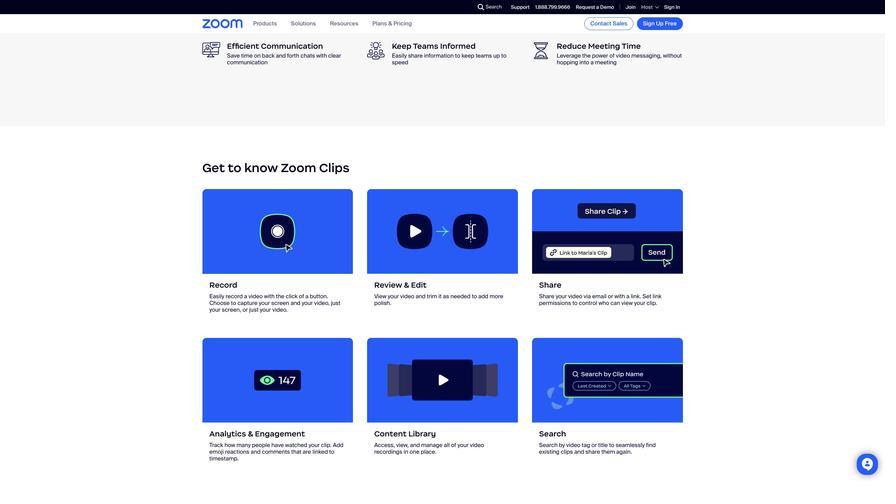 Task type: locate. For each thing, give the bounding box(es) containing it.
search for search search by video tag or title to seamlessly find existing clips and share them again.
[[540, 429, 567, 439]]

seamlessly
[[616, 442, 645, 449]]

1 horizontal spatial or
[[592, 442, 597, 449]]

0 vertical spatial or
[[608, 293, 614, 300]]

1 horizontal spatial the
[[583, 52, 591, 59]]

your right view
[[635, 299, 646, 307]]

link.
[[632, 293, 642, 300]]

library
[[409, 429, 436, 439]]

1 horizontal spatial share
[[586, 448, 601, 456]]

0 horizontal spatial search image
[[478, 4, 484, 10]]

1.888.799.9666 link
[[536, 4, 571, 10]]

search search by video tag or title to seamlessly find existing clips and share them again.
[[540, 429, 656, 456]]

& up many on the left bottom
[[248, 429, 253, 439]]

2 vertical spatial &
[[248, 429, 253, 439]]

support
[[512, 4, 530, 10]]

1 horizontal spatial with
[[317, 52, 327, 59]]

reduce meeting time image
[[533, 42, 550, 59]]

& for review
[[404, 280, 410, 290]]

video down time
[[617, 52, 631, 59]]

reduce meeting time leverage the power of video messaging, without hopping into a meeting
[[557, 41, 683, 66]]

email
[[593, 293, 607, 300]]

1 vertical spatial clips
[[319, 160, 350, 176]]

with up video.
[[264, 293, 275, 300]]

1 vertical spatial share
[[586, 448, 601, 456]]

power
[[593, 52, 609, 59]]

messaging,
[[632, 52, 662, 59]]

can
[[611, 299, 621, 307]]

your left video.
[[260, 306, 271, 314]]

or right screen,
[[243, 306, 248, 314]]

of right 'all'
[[452, 442, 457, 449]]

video left via
[[569, 293, 583, 300]]

with left link.
[[615, 293, 626, 300]]

0 vertical spatial sign
[[665, 4, 675, 10]]

of inside "content library access, view, and manage all of your video recordings in one place."
[[452, 442, 457, 449]]

solutions button
[[291, 20, 316, 27]]

2 horizontal spatial &
[[404, 280, 410, 290]]

0 horizontal spatial easily
[[210, 293, 224, 300]]

of right power
[[610, 52, 615, 59]]

1 vertical spatial the
[[276, 293, 285, 300]]

solutions
[[291, 20, 316, 27]]

to inside analytics & engagement track how many people have watched your clip. add emoji reactions and comments that are linked to timestamp.
[[330, 448, 335, 456]]

a inside reduce meeting time leverage the power of video messaging, without hopping into a meeting
[[591, 59, 594, 66]]

search left by
[[540, 442, 558, 449]]

or inside search search by video tag or title to seamlessly find existing clips and share them again.
[[592, 442, 597, 449]]

a inside share share your video via email or with a link. set link permissions to control who can view your clip.
[[627, 293, 630, 300]]

clip. inside share share your video via email or with a link. set link permissions to control who can view your clip.
[[647, 299, 658, 307]]

your inside analytics & engagement track how many people have watched your clip. add emoji reactions and comments that are linked to timestamp.
[[309, 442, 320, 449]]

of up efficient
[[257, 13, 269, 29]]

of
[[257, 13, 269, 29], [610, 52, 615, 59], [299, 293, 304, 300], [452, 442, 457, 449]]

back
[[262, 52, 275, 59]]

meeting
[[596, 59, 617, 66]]

find
[[647, 442, 656, 449]]

search image
[[478, 4, 484, 10], [533, 338, 683, 423]]

0 vertical spatial share
[[540, 280, 562, 290]]

video inside share share your video via email or with a link. set link permissions to control who can view your clip.
[[569, 293, 583, 300]]

a right into
[[591, 59, 594, 66]]

to down informed on the top of page
[[456, 52, 461, 59]]

with inside efficient communication save time on back and forth chats with clear communication
[[317, 52, 327, 59]]

sign
[[665, 4, 675, 10], [644, 20, 655, 27]]

& left edit
[[404, 280, 410, 290]]

1 vertical spatial &
[[404, 280, 410, 290]]

access,
[[375, 442, 395, 449]]

keep
[[462, 52, 475, 59]]

1 vertical spatial search
[[540, 429, 567, 439]]

to left the capture at the bottom left of page
[[231, 299, 236, 307]]

0 horizontal spatial or
[[243, 306, 248, 314]]

& inside review & edit view your video and trim it as needed to add more polish.
[[404, 280, 410, 290]]

and left forth
[[276, 52, 286, 59]]

of right click
[[299, 293, 304, 300]]

of inside record easily record a video with the click of a button. choose to capture your screen and your video, just your screen, or just your video.
[[299, 293, 304, 300]]

0 vertical spatial easily
[[392, 52, 407, 59]]

video right 'all'
[[470, 442, 485, 449]]

0 vertical spatial search image
[[478, 4, 484, 10]]

to left the control
[[573, 299, 578, 307]]

your down the review
[[388, 293, 399, 300]]

and right 'in'
[[410, 442, 420, 449]]

and inside record easily record a video with the click of a button. choose to capture your screen and your video, just your screen, or just your video.
[[291, 299, 301, 307]]

0 horizontal spatial with
[[264, 293, 275, 300]]

and right 'clips' at the bottom right of page
[[575, 448, 585, 456]]

your left via
[[556, 293, 567, 300]]

0 horizontal spatial share
[[409, 52, 423, 59]]

0 vertical spatial share
[[409, 52, 423, 59]]

button.
[[310, 293, 328, 300]]

just right screen,
[[249, 306, 259, 314]]

1 vertical spatial clip.
[[321, 442, 332, 449]]

easily down "keep"
[[392, 52, 407, 59]]

host
[[642, 4, 654, 10]]

and left trim
[[416, 293, 426, 300]]

1 vertical spatial or
[[243, 306, 248, 314]]

information
[[425, 52, 454, 59]]

via
[[584, 293, 592, 300]]

request a demo
[[576, 4, 615, 10]]

2 vertical spatial or
[[592, 442, 597, 449]]

sign left in
[[665, 4, 675, 10]]

watched
[[285, 442, 308, 449]]

clear
[[329, 52, 341, 59]]

needed
[[451, 293, 471, 300]]

1 horizontal spatial easily
[[392, 52, 407, 59]]

products
[[253, 20, 277, 27]]

sign in link
[[665, 4, 681, 10]]

timestamp.
[[210, 455, 239, 463]]

0 vertical spatial &
[[389, 20, 393, 27]]

or right email
[[608, 293, 614, 300]]

to right linked
[[330, 448, 335, 456]]

to
[[456, 52, 461, 59], [502, 52, 507, 59], [228, 160, 242, 176], [472, 293, 477, 300], [231, 299, 236, 307], [573, 299, 578, 307], [610, 442, 615, 449], [330, 448, 335, 456]]

and inside analytics & engagement track how many people have watched your clip. add emoji reactions and comments that are linked to timestamp.
[[251, 448, 261, 456]]

track
[[210, 442, 223, 449]]

sign for sign up free
[[644, 20, 655, 27]]

share inside keep teams informed easily share information to keep teams up to speed
[[409, 52, 423, 59]]

keep teams informed image
[[368, 42, 385, 59]]

to left the add
[[472, 293, 477, 300]]

resources button
[[330, 20, 359, 27]]

zoom
[[272, 13, 307, 29], [281, 160, 317, 176]]

that
[[292, 448, 302, 456]]

0 vertical spatial search
[[486, 4, 502, 10]]

0 vertical spatial zoom
[[272, 13, 307, 29]]

video inside review & edit view your video and trim it as needed to add more polish.
[[401, 293, 415, 300]]

1 horizontal spatial clip.
[[647, 299, 658, 307]]

1 vertical spatial easily
[[210, 293, 224, 300]]

informed
[[441, 41, 476, 51]]

a left 'demo' in the top of the page
[[597, 4, 600, 10]]

zoom logo image
[[202, 19, 243, 28]]

easily down record
[[210, 293, 224, 300]]

& right 'plans'
[[389, 20, 393, 27]]

video
[[617, 52, 631, 59], [249, 293, 263, 300], [401, 293, 415, 300], [569, 293, 583, 300], [470, 442, 485, 449], [567, 442, 581, 449]]

speed
[[392, 59, 409, 66]]

your inside review & edit view your video and trim it as needed to add more polish.
[[388, 293, 399, 300]]

1.888.799.9666
[[536, 4, 571, 10]]

of inside reduce meeting time leverage the power of video messaging, without hopping into a meeting
[[610, 52, 615, 59]]

share left them
[[586, 448, 601, 456]]

click
[[286, 293, 298, 300]]

your right watched
[[309, 442, 320, 449]]

clips
[[310, 13, 341, 29], [319, 160, 350, 176]]

place.
[[421, 448, 437, 456]]

the inside record easily record a video with the click of a button. choose to capture your screen and your video, just your screen, or just your video.
[[276, 293, 285, 300]]

your inside "content library access, view, and manage all of your video recordings in one place."
[[458, 442, 469, 449]]

with inside record easily record a video with the click of a button. choose to capture your screen and your video, just your screen, or just your video.
[[264, 293, 275, 300]]

share image
[[533, 189, 683, 274]]

a left link.
[[627, 293, 630, 300]]

all
[[444, 442, 450, 449]]

and right many on the left bottom
[[251, 448, 261, 456]]

contact sales
[[591, 20, 628, 27]]

with inside share share your video via email or with a link. set link permissions to control who can view your clip.
[[615, 293, 626, 300]]

sign left up
[[644, 20, 655, 27]]

benefits
[[202, 13, 254, 29]]

to right title
[[610, 442, 615, 449]]

2 horizontal spatial with
[[615, 293, 626, 300]]

join
[[626, 4, 636, 10]]

0 horizontal spatial &
[[248, 429, 253, 439]]

1 horizontal spatial &
[[389, 20, 393, 27]]

0 horizontal spatial sign
[[644, 20, 655, 27]]

or right tag
[[592, 442, 597, 449]]

clip. left add on the bottom left
[[321, 442, 332, 449]]

1 horizontal spatial search image
[[533, 338, 683, 423]]

0 vertical spatial clip.
[[647, 299, 658, 307]]

1 vertical spatial search image
[[533, 338, 683, 423]]

1 vertical spatial sign
[[644, 20, 655, 27]]

resources
[[330, 20, 359, 27]]

and
[[276, 52, 286, 59], [416, 293, 426, 300], [291, 299, 301, 307], [410, 442, 420, 449], [251, 448, 261, 456], [575, 448, 585, 456]]

clip.
[[647, 299, 658, 307], [321, 442, 332, 449]]

with left clear
[[317, 52, 327, 59]]

share
[[540, 280, 562, 290], [540, 293, 555, 300]]

0 vertical spatial the
[[583, 52, 591, 59]]

or
[[608, 293, 614, 300], [243, 306, 248, 314], [592, 442, 597, 449]]

& inside analytics & engagement track how many people have watched your clip. add emoji reactions and comments that are linked to timestamp.
[[248, 429, 253, 439]]

sign in
[[665, 4, 681, 10]]

communication
[[227, 59, 268, 66]]

again.
[[617, 448, 633, 456]]

None search field
[[452, 1, 480, 13]]

0 horizontal spatial just
[[249, 306, 259, 314]]

the left click
[[276, 293, 285, 300]]

view
[[375, 293, 387, 300]]

1 horizontal spatial sign
[[665, 4, 675, 10]]

to inside share share your video via email or with a link. set link permissions to control who can view your clip.
[[573, 299, 578, 307]]

the
[[583, 52, 591, 59], [276, 293, 285, 300]]

video inside reduce meeting time leverage the power of video messaging, without hopping into a meeting
[[617, 52, 631, 59]]

time
[[622, 41, 641, 51]]

forth
[[287, 52, 300, 59]]

video down edit
[[401, 293, 415, 300]]

contact sales link
[[585, 17, 634, 30]]

video right by
[[567, 442, 581, 449]]

edit
[[411, 280, 427, 290]]

0 horizontal spatial the
[[276, 293, 285, 300]]

or inside record easily record a video with the click of a button. choose to capture your screen and your video, just your screen, or just your video.
[[243, 306, 248, 314]]

video right record
[[249, 293, 263, 300]]

products button
[[253, 20, 277, 27]]

search right search icon
[[486, 4, 502, 10]]

share down teams
[[409, 52, 423, 59]]

clip. right link.
[[647, 299, 658, 307]]

search up by
[[540, 429, 567, 439]]

1 vertical spatial share
[[540, 293, 555, 300]]

your right 'all'
[[458, 442, 469, 449]]

efficient communication save time on back and forth chats with clear communication
[[227, 41, 341, 66]]

2 horizontal spatial or
[[608, 293, 614, 300]]

demo
[[601, 4, 615, 10]]

and right screen
[[291, 299, 301, 307]]

the left power
[[583, 52, 591, 59]]

just right video,
[[331, 299, 341, 307]]

and inside search search by video tag or title to seamlessly find existing clips and share them again.
[[575, 448, 585, 456]]

0 horizontal spatial clip.
[[321, 442, 332, 449]]



Task type: describe. For each thing, give the bounding box(es) containing it.
screen,
[[222, 306, 241, 314]]

the inside reduce meeting time leverage the power of video messaging, without hopping into a meeting
[[583, 52, 591, 59]]

to inside review & edit view your video and trim it as needed to add more polish.
[[472, 293, 477, 300]]

content library image
[[368, 338, 518, 423]]

to right get on the left top
[[228, 160, 242, 176]]

set
[[643, 293, 652, 300]]

review & edit view your video and trim it as needed to add more polish.
[[375, 280, 504, 307]]

benefits of zoom clips
[[202, 13, 341, 29]]

permissions
[[540, 299, 572, 307]]

search image
[[478, 4, 484, 10]]

analytics & engagement image
[[202, 338, 353, 423]]

link
[[653, 293, 662, 300]]

record
[[226, 293, 243, 300]]

in
[[404, 448, 409, 456]]

view
[[622, 299, 634, 307]]

tag
[[582, 442, 591, 449]]

contact
[[591, 20, 612, 27]]

time
[[241, 52, 253, 59]]

know
[[245, 160, 278, 176]]

to inside record easily record a video with the click of a button. choose to capture your screen and your video, just your screen, or just your video.
[[231, 299, 236, 307]]

review & edit image
[[368, 189, 518, 274]]

manage
[[422, 442, 443, 449]]

many
[[237, 442, 251, 449]]

record easily record a video with the click of a button. choose to capture your screen and your video, just your screen, or just your video.
[[210, 280, 341, 314]]

as
[[443, 293, 450, 300]]

get
[[202, 160, 225, 176]]

comments
[[262, 448, 290, 456]]

one
[[410, 448, 420, 456]]

in
[[676, 4, 681, 10]]

record image
[[202, 189, 353, 274]]

who
[[599, 299, 610, 307]]

sign for sign in
[[665, 4, 675, 10]]

clips
[[561, 448, 574, 456]]

communication
[[261, 41, 323, 51]]

existing
[[540, 448, 560, 456]]

your left screen,
[[210, 306, 221, 314]]

add
[[333, 442, 344, 449]]

title
[[599, 442, 608, 449]]

support link
[[512, 4, 530, 10]]

are
[[303, 448, 311, 456]]

2 share from the top
[[540, 293, 555, 300]]

sign up free
[[644, 20, 677, 27]]

plans
[[373, 20, 387, 27]]

plans & pricing link
[[373, 20, 412, 27]]

emoji
[[210, 448, 224, 456]]

video,
[[315, 299, 330, 307]]

leverage
[[557, 52, 582, 59]]

easily inside record easily record a video with the click of a button. choose to capture your screen and your video, just your screen, or just your video.
[[210, 293, 224, 300]]

save
[[227, 52, 240, 59]]

video.
[[273, 306, 288, 314]]

people
[[252, 442, 270, 449]]

reactions
[[225, 448, 250, 456]]

to right up
[[502, 52, 507, 59]]

add
[[479, 293, 489, 300]]

your left screen
[[259, 299, 270, 307]]

screen
[[272, 299, 290, 307]]

chats
[[301, 52, 315, 59]]

trim
[[427, 293, 438, 300]]

up
[[657, 20, 664, 27]]

it
[[439, 293, 442, 300]]

video inside "content library access, view, and manage all of your video recordings in one place."
[[470, 442, 485, 449]]

1 share from the top
[[540, 280, 562, 290]]

join link
[[626, 4, 636, 10]]

keep
[[392, 41, 412, 51]]

choose
[[210, 299, 230, 307]]

request a demo link
[[576, 4, 615, 10]]

content
[[375, 429, 407, 439]]

easily inside keep teams informed easily share information to keep teams up to speed
[[392, 52, 407, 59]]

2 vertical spatial search
[[540, 442, 558, 449]]

and inside "content library access, view, and manage all of your video recordings in one place."
[[410, 442, 420, 449]]

linked
[[313, 448, 328, 456]]

and inside efficient communication save time on back and forth chats with clear communication
[[276, 52, 286, 59]]

capture
[[238, 299, 258, 307]]

video inside record easily record a video with the click of a button. choose to capture your screen and your video, just your screen, or just your video.
[[249, 293, 263, 300]]

polish.
[[375, 299, 392, 307]]

1 vertical spatial zoom
[[281, 160, 317, 176]]

teams
[[413, 41, 439, 51]]

free
[[666, 20, 677, 27]]

efficient communication image
[[202, 42, 220, 57]]

0 vertical spatial clips
[[310, 13, 341, 29]]

recordings
[[375, 448, 403, 456]]

on
[[254, 52, 261, 59]]

and inside review & edit view your video and trim it as needed to add more polish.
[[416, 293, 426, 300]]

more
[[490, 293, 504, 300]]

efficient
[[227, 41, 259, 51]]

control
[[580, 299, 598, 307]]

hopping
[[557, 59, 579, 66]]

share inside search search by video tag or title to seamlessly find existing clips and share them again.
[[586, 448, 601, 456]]

your left video,
[[302, 299, 313, 307]]

them
[[602, 448, 616, 456]]

keep teams informed easily share information to keep teams up to speed
[[392, 41, 507, 66]]

review
[[375, 280, 402, 290]]

clip. inside analytics & engagement track how many people have watched your clip. add emoji reactions and comments that are linked to timestamp.
[[321, 442, 332, 449]]

video inside search search by video tag or title to seamlessly find existing clips and share them again.
[[567, 442, 581, 449]]

have
[[272, 442, 284, 449]]

1 horizontal spatial just
[[331, 299, 341, 307]]

search for search
[[486, 4, 502, 10]]

& for analytics
[[248, 429, 253, 439]]

share share your video via email or with a link. set link permissions to control who can view your clip.
[[540, 280, 662, 307]]

record
[[210, 280, 238, 290]]

a right record
[[244, 293, 247, 300]]

& for plans
[[389, 20, 393, 27]]

by
[[560, 442, 566, 449]]

content library access, view, and manage all of your video recordings in one place.
[[375, 429, 485, 456]]

up
[[494, 52, 500, 59]]

request
[[576, 4, 596, 10]]

or inside share share your video via email or with a link. set link permissions to control who can view your clip.
[[608, 293, 614, 300]]

pricing
[[394, 20, 412, 27]]

analytics
[[210, 429, 246, 439]]

to inside search search by video tag or title to seamlessly find existing clips and share them again.
[[610, 442, 615, 449]]

a left button.
[[306, 293, 309, 300]]



Task type: vqa. For each thing, say whether or not it's contained in the screenshot.
for
no



